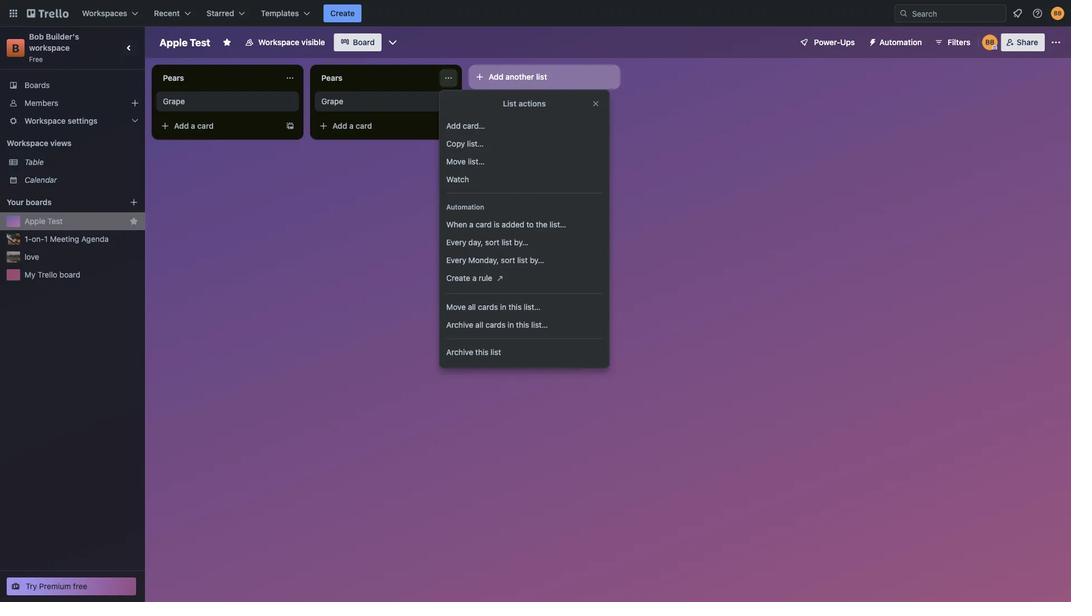 Task type: locate. For each thing, give the bounding box(es) containing it.
1 vertical spatial all
[[475, 321, 483, 330]]

1 vertical spatial sort
[[501, 256, 515, 265]]

move list… link
[[440, 153, 609, 171]]

0 vertical spatial cards
[[478, 303, 498, 312]]

pears inside text box
[[163, 73, 184, 83]]

star or unstar board image
[[223, 38, 232, 47]]

agenda
[[81, 235, 109, 244]]

1 horizontal spatial apple
[[160, 36, 188, 48]]

card for pears text box
[[197, 121, 214, 131]]

0 horizontal spatial grape link
[[163, 96, 292, 107]]

apple up on-
[[25, 217, 45, 226]]

my trello board link
[[25, 269, 138, 281]]

cards up archive all cards in this list…
[[478, 303, 498, 312]]

search image
[[899, 9, 908, 18]]

sort right day,
[[485, 238, 499, 247]]

grape down pears text field
[[321, 97, 343, 106]]

0 vertical spatial in
[[500, 303, 507, 312]]

starred icon image
[[129, 217, 138, 226]]

add a card down pears text field
[[333, 121, 372, 131]]

all for move
[[468, 303, 476, 312]]

workspace up table
[[7, 139, 48, 148]]

2 grape link from the left
[[321, 96, 451, 107]]

views
[[50, 139, 71, 148]]

1 vertical spatial create
[[446, 274, 470, 283]]

add a card button down pears text box
[[156, 117, 281, 135]]

list actions
[[503, 99, 546, 108]]

customize views image
[[387, 37, 398, 48]]

1 archive from the top
[[446, 321, 473, 330]]

all for archive
[[475, 321, 483, 330]]

0 vertical spatial automation
[[880, 38, 922, 47]]

templates
[[261, 9, 299, 18]]

create from template… image
[[444, 122, 453, 131]]

2 pears from the left
[[321, 73, 343, 83]]

1 move from the top
[[446, 157, 466, 166]]

all down move all cards in this list… at the bottom
[[475, 321, 483, 330]]

archive this list
[[446, 348, 501, 357]]

list…
[[467, 139, 484, 148], [468, 157, 485, 166], [550, 220, 566, 229], [524, 303, 541, 312], [531, 321, 548, 330]]

0 horizontal spatial sort
[[485, 238, 499, 247]]

1 horizontal spatial create
[[446, 274, 470, 283]]

move list…
[[446, 157, 485, 166]]

1 horizontal spatial in
[[508, 321, 514, 330]]

add a card down pears text box
[[174, 121, 214, 131]]

workspace settings
[[25, 116, 98, 126]]

this down archive all cards in this list…
[[475, 348, 489, 357]]

test down your boards with 4 items element
[[47, 217, 63, 226]]

0 horizontal spatial in
[[500, 303, 507, 312]]

workspace inside workspace settings popup button
[[25, 116, 66, 126]]

create from template… image
[[286, 122, 295, 131]]

list down every day, sort list by… link
[[517, 256, 528, 265]]

this for archive all cards in this list…
[[516, 321, 529, 330]]

list… down the card… on the top left of the page
[[467, 139, 484, 148]]

apple
[[160, 36, 188, 48], [25, 217, 45, 226]]

move all cards in this list…
[[446, 303, 541, 312]]

card
[[197, 121, 214, 131], [356, 121, 372, 131], [476, 220, 492, 229]]

automation inside button
[[880, 38, 922, 47]]

day,
[[468, 238, 483, 247]]

2 archive from the top
[[446, 348, 473, 357]]

add a card button down pears text field
[[315, 117, 440, 135]]

cards down move all cards in this list… at the bottom
[[486, 321, 506, 330]]

archive down archive all cards in this list…
[[446, 348, 473, 357]]

b
[[12, 41, 19, 54]]

0 horizontal spatial by…
[[514, 238, 528, 247]]

pears inside text field
[[321, 73, 343, 83]]

grape down pears text box
[[163, 97, 185, 106]]

add another list
[[489, 72, 547, 81]]

apple test down recent popup button
[[160, 36, 210, 48]]

every inside "link"
[[446, 256, 466, 265]]

power-
[[814, 38, 840, 47]]

card left is
[[476, 220, 492, 229]]

move for move all cards in this list…
[[446, 303, 466, 312]]

monday,
[[468, 256, 499, 265]]

move down create a rule
[[446, 303, 466, 312]]

calendar
[[25, 175, 57, 185]]

every for every monday, sort list by…
[[446, 256, 466, 265]]

1 horizontal spatial by…
[[530, 256, 544, 265]]

a
[[191, 121, 195, 131], [349, 121, 354, 131], [469, 220, 474, 229], [472, 274, 477, 283]]

0 horizontal spatial card
[[197, 121, 214, 131]]

by… down 'when a card is added to the list…' link
[[514, 238, 528, 247]]

grape for pears text box "grape" link
[[163, 97, 185, 106]]

0 vertical spatial this
[[509, 303, 522, 312]]

by… inside every monday, sort list by… "link"
[[530, 256, 544, 265]]

workspaces button
[[75, 4, 145, 22]]

bob
[[29, 32, 44, 41]]

cards for archive
[[486, 321, 506, 330]]

2 vertical spatial workspace
[[7, 139, 48, 148]]

apple test up 1
[[25, 217, 63, 226]]

in for archive all cards in this list…
[[508, 321, 514, 330]]

workspace visible
[[258, 38, 325, 47]]

move
[[446, 157, 466, 166], [446, 303, 466, 312]]

1 pears from the left
[[163, 73, 184, 83]]

list… down copy list…
[[468, 157, 485, 166]]

1 vertical spatial move
[[446, 303, 466, 312]]

1 every from the top
[[446, 238, 466, 247]]

0 vertical spatial archive
[[446, 321, 473, 330]]

1 grape from the left
[[163, 97, 185, 106]]

2 every from the top
[[446, 256, 466, 265]]

1 grape link from the left
[[163, 96, 292, 107]]

1 horizontal spatial grape
[[321, 97, 343, 106]]

list
[[536, 72, 547, 81], [502, 238, 512, 247], [517, 256, 528, 265], [491, 348, 501, 357]]

added
[[502, 220, 524, 229]]

create inside button
[[330, 9, 355, 18]]

workspace
[[258, 38, 299, 47], [25, 116, 66, 126], [7, 139, 48, 148]]

create button
[[324, 4, 362, 22]]

card down pears text field
[[356, 121, 372, 131]]

archive up archive this list on the bottom
[[446, 321, 473, 330]]

0 vertical spatial by…
[[514, 238, 528, 247]]

0 horizontal spatial automation
[[446, 203, 484, 211]]

1 vertical spatial in
[[508, 321, 514, 330]]

1 horizontal spatial card
[[356, 121, 372, 131]]

add a card
[[174, 121, 214, 131], [333, 121, 372, 131]]

1 vertical spatial every
[[446, 256, 466, 265]]

add inside button
[[489, 72, 503, 81]]

sort
[[485, 238, 499, 247], [501, 256, 515, 265]]

create left "rule"
[[446, 274, 470, 283]]

0 horizontal spatial add a card button
[[156, 117, 281, 135]]

0 vertical spatial workspace
[[258, 38, 299, 47]]

0 horizontal spatial apple test
[[25, 217, 63, 226]]

1 horizontal spatial automation
[[880, 38, 922, 47]]

add another list button
[[469, 65, 620, 89]]

every down when
[[446, 238, 466, 247]]

workspaces
[[82, 9, 127, 18]]

Board name text field
[[154, 33, 216, 51]]

this up archive all cards in this list… link at the bottom
[[509, 303, 522, 312]]

1 horizontal spatial test
[[190, 36, 210, 48]]

card down pears text box
[[197, 121, 214, 131]]

add
[[489, 72, 503, 81], [174, 121, 189, 131], [333, 121, 347, 131], [446, 121, 461, 131]]

grape link for pears text field
[[321, 96, 451, 107]]

when a card is added to the list…
[[446, 220, 566, 229]]

sort inside "link"
[[501, 256, 515, 265]]

1 vertical spatial by…
[[530, 256, 544, 265]]

in down move all cards in this list… link
[[508, 321, 514, 330]]

apple inside "text field"
[[160, 36, 188, 48]]

2 horizontal spatial card
[[476, 220, 492, 229]]

list… up archive all cards in this list… link at the bottom
[[524, 303, 541, 312]]

by… inside every day, sort list by… link
[[514, 238, 528, 247]]

1 vertical spatial workspace
[[25, 116, 66, 126]]

sm image
[[864, 33, 880, 49]]

2 move from the top
[[446, 303, 466, 312]]

a right when
[[469, 220, 474, 229]]

your
[[7, 198, 24, 207]]

add board image
[[129, 198, 138, 207]]

1 vertical spatial apple
[[25, 217, 45, 226]]

0 horizontal spatial test
[[47, 217, 63, 226]]

1 add a card button from the left
[[156, 117, 281, 135]]

workspace down templates
[[258, 38, 299, 47]]

free
[[73, 582, 87, 591]]

1 vertical spatial test
[[47, 217, 63, 226]]

move down copy
[[446, 157, 466, 166]]

this down move all cards in this list… link
[[516, 321, 529, 330]]

1 horizontal spatial pears
[[321, 73, 343, 83]]

automation up when
[[446, 203, 484, 211]]

a left "rule"
[[472, 274, 477, 283]]

card for pears text field
[[356, 121, 372, 131]]

by… for every day, sort list by…
[[514, 238, 528, 247]]

every up create a rule
[[446, 256, 466, 265]]

bob builder's workspace free
[[29, 32, 81, 63]]

1 add a card from the left
[[174, 121, 214, 131]]

all
[[468, 303, 476, 312], [475, 321, 483, 330]]

your boards
[[7, 198, 52, 207]]

card…
[[463, 121, 485, 131]]

all down create a rule
[[468, 303, 476, 312]]

automation
[[880, 38, 922, 47], [446, 203, 484, 211]]

2 add a card button from the left
[[315, 117, 440, 135]]

automation down "search" image
[[880, 38, 922, 47]]

try premium free
[[26, 582, 87, 591]]

0 vertical spatial all
[[468, 303, 476, 312]]

by… down every day, sort list by… link
[[530, 256, 544, 265]]

this member is an admin of this board. image
[[992, 45, 997, 50]]

0 vertical spatial apple test
[[160, 36, 210, 48]]

in up archive all cards in this list…
[[500, 303, 507, 312]]

workspace down members in the top of the page
[[25, 116, 66, 126]]

0 vertical spatial test
[[190, 36, 210, 48]]

0 horizontal spatial pears
[[163, 73, 184, 83]]

archive all cards in this list…
[[446, 321, 548, 330]]

sort down every day, sort list by… link
[[501, 256, 515, 265]]

every
[[446, 238, 466, 247], [446, 256, 466, 265]]

sort for day,
[[485, 238, 499, 247]]

grape link down pears text field
[[321, 96, 451, 107]]

in for move all cards in this list…
[[500, 303, 507, 312]]

1 horizontal spatial sort
[[501, 256, 515, 265]]

1 horizontal spatial add a card
[[333, 121, 372, 131]]

calendar link
[[25, 175, 138, 186]]

Pears text field
[[315, 69, 437, 87]]

primary element
[[0, 0, 1071, 27]]

1 vertical spatial cards
[[486, 321, 506, 330]]

pears down the 'visible'
[[321, 73, 343, 83]]

0 horizontal spatial add a card
[[174, 121, 214, 131]]

list down archive all cards in this list…
[[491, 348, 501, 357]]

2 grape from the left
[[321, 97, 343, 106]]

test left star or unstar board image
[[190, 36, 210, 48]]

list down when a card is added to the list…
[[502, 238, 512, 247]]

bob builder (bobbuilder40) image
[[1051, 7, 1064, 20]]

add a card button
[[156, 117, 281, 135], [315, 117, 440, 135]]

cards for move
[[478, 303, 498, 312]]

1 vertical spatial this
[[516, 321, 529, 330]]

apple down recent popup button
[[160, 36, 188, 48]]

0 vertical spatial move
[[446, 157, 466, 166]]

0 horizontal spatial create
[[330, 9, 355, 18]]

list right another
[[536, 72, 547, 81]]

pears for pears text box
[[163, 73, 184, 83]]

test
[[190, 36, 210, 48], [47, 217, 63, 226]]

grape link down pears text box
[[163, 96, 292, 107]]

workspace inside "workspace visible" button
[[258, 38, 299, 47]]

list inside "link"
[[517, 256, 528, 265]]

apple test
[[160, 36, 210, 48], [25, 217, 63, 226]]

trello
[[38, 270, 57, 280]]

1 horizontal spatial add a card button
[[315, 117, 440, 135]]

create up board link
[[330, 9, 355, 18]]

my trello board
[[25, 270, 80, 280]]

pears down apple test "text field"
[[163, 73, 184, 83]]

workspace for workspace settings
[[25, 116, 66, 126]]

list inside button
[[536, 72, 547, 81]]

try premium free button
[[7, 578, 136, 596]]

0 vertical spatial every
[[446, 238, 466, 247]]

1 vertical spatial archive
[[446, 348, 473, 357]]

0 vertical spatial sort
[[485, 238, 499, 247]]

grape link
[[163, 96, 292, 107], [321, 96, 451, 107]]

ups
[[840, 38, 855, 47]]

test inside apple test "text field"
[[190, 36, 210, 48]]

0 vertical spatial apple
[[160, 36, 188, 48]]

0 vertical spatial create
[[330, 9, 355, 18]]

1 horizontal spatial apple test
[[160, 36, 210, 48]]

automation button
[[864, 33, 929, 51]]

copy
[[446, 139, 465, 148]]

2 add a card from the left
[[333, 121, 372, 131]]

1 horizontal spatial grape link
[[321, 96, 451, 107]]

0 horizontal spatial grape
[[163, 97, 185, 106]]



Task type: vqa. For each thing, say whether or not it's contained in the screenshot.
running
no



Task type: describe. For each thing, give the bounding box(es) containing it.
recent
[[154, 9, 180, 18]]

workspace views
[[7, 139, 71, 148]]

show menu image
[[1051, 37, 1062, 48]]

every day, sort list by… link
[[440, 234, 609, 252]]

recent button
[[147, 4, 198, 22]]

1-on-1 meeting agenda
[[25, 235, 109, 244]]

add a card for pears text box "grape" link
[[174, 121, 214, 131]]

builder's
[[46, 32, 79, 41]]

table link
[[25, 157, 138, 168]]

move for move list…
[[446, 157, 466, 166]]

apple test link
[[25, 216, 125, 227]]

rule
[[479, 274, 492, 283]]

boards
[[25, 81, 50, 90]]

list
[[503, 99, 517, 108]]

open information menu image
[[1032, 8, 1043, 19]]

board link
[[334, 33, 382, 51]]

grape link for pears text box
[[163, 96, 292, 107]]

love link
[[25, 252, 138, 263]]

1-on-1 meeting agenda link
[[25, 234, 138, 245]]

on-
[[32, 235, 44, 244]]

1-
[[25, 235, 32, 244]]

when a card is added to the list… link
[[440, 216, 609, 234]]

sort for monday,
[[501, 256, 515, 265]]

try
[[26, 582, 37, 591]]

share button
[[1001, 33, 1045, 51]]

switch to… image
[[8, 8, 19, 19]]

members link
[[0, 94, 145, 112]]

Pears text field
[[156, 69, 279, 87]]

Search field
[[908, 5, 1006, 22]]

archive this list link
[[440, 344, 609, 362]]

2 vertical spatial this
[[475, 348, 489, 357]]

create for create a rule
[[446, 274, 470, 283]]

add card… link
[[440, 117, 609, 135]]

premium
[[39, 582, 71, 591]]

1 vertical spatial apple test
[[25, 217, 63, 226]]

back to home image
[[27, 4, 69, 22]]

filters button
[[931, 33, 974, 51]]

another
[[506, 72, 534, 81]]

list… right the
[[550, 220, 566, 229]]

boards link
[[0, 76, 145, 94]]

add a card for pears text field's "grape" link
[[333, 121, 372, 131]]

workspace visible button
[[238, 33, 332, 51]]

love
[[25, 252, 39, 262]]

archive for archive this list
[[446, 348, 473, 357]]

my
[[25, 270, 35, 280]]

your boards with 4 items element
[[7, 196, 113, 209]]

add a card button for create from template… image
[[315, 117, 440, 135]]

board
[[59, 270, 80, 280]]

a down pears text field
[[349, 121, 354, 131]]

to
[[527, 220, 534, 229]]

boards
[[26, 198, 52, 207]]

the
[[536, 220, 548, 229]]

archive for archive all cards in this list…
[[446, 321, 473, 330]]

watch link
[[440, 171, 609, 189]]

create a rule
[[446, 274, 492, 283]]

every for every day, sort list by…
[[446, 238, 466, 247]]

templates button
[[254, 4, 317, 22]]

filters
[[948, 38, 971, 47]]

archive all cards in this list… link
[[440, 316, 609, 334]]

table
[[25, 158, 44, 167]]

0 notifications image
[[1011, 7, 1024, 20]]

add a card button for create from template… icon on the left of the page
[[156, 117, 281, 135]]

create a rule link
[[440, 269, 609, 289]]

test inside apple test link
[[47, 217, 63, 226]]

pears for pears text field
[[321, 73, 343, 83]]

workspace navigation collapse icon image
[[122, 40, 137, 56]]

1 vertical spatial automation
[[446, 203, 484, 211]]

every monday, sort list by… link
[[440, 252, 609, 269]]

bob builder (bobbuilder40) image
[[982, 35, 998, 50]]

board
[[353, 38, 375, 47]]

copy list…
[[446, 139, 484, 148]]

workspace for workspace views
[[7, 139, 48, 148]]

by… for every monday, sort list by…
[[530, 256, 544, 265]]

workspace
[[29, 43, 70, 52]]

create for create
[[330, 9, 355, 18]]

workspace for workspace visible
[[258, 38, 299, 47]]

list… down move all cards in this list… link
[[531, 321, 548, 330]]

1
[[44, 235, 48, 244]]

bob builder's workspace link
[[29, 32, 81, 52]]

starred button
[[200, 4, 252, 22]]

watch
[[446, 175, 469, 184]]

move all cards in this list… link
[[440, 298, 609, 316]]

this for move all cards in this list…
[[509, 303, 522, 312]]

power-ups
[[814, 38, 855, 47]]

0 horizontal spatial apple
[[25, 217, 45, 226]]

every monday, sort list by…
[[446, 256, 544, 265]]

apple test inside "text field"
[[160, 36, 210, 48]]

b link
[[7, 39, 25, 57]]

members
[[25, 98, 58, 108]]

a down pears text box
[[191, 121, 195, 131]]

when
[[446, 220, 467, 229]]

is
[[494, 220, 500, 229]]

power-ups button
[[792, 33, 862, 51]]

starred
[[207, 9, 234, 18]]

add card…
[[446, 121, 485, 131]]

free
[[29, 55, 43, 63]]

copy list… link
[[440, 135, 609, 153]]

grape for pears text field's "grape" link
[[321, 97, 343, 106]]

visible
[[301, 38, 325, 47]]

settings
[[68, 116, 98, 126]]

every day, sort list by…
[[446, 238, 528, 247]]

meeting
[[50, 235, 79, 244]]

actions
[[519, 99, 546, 108]]

share
[[1017, 38, 1038, 47]]

workspace settings button
[[0, 112, 145, 130]]



